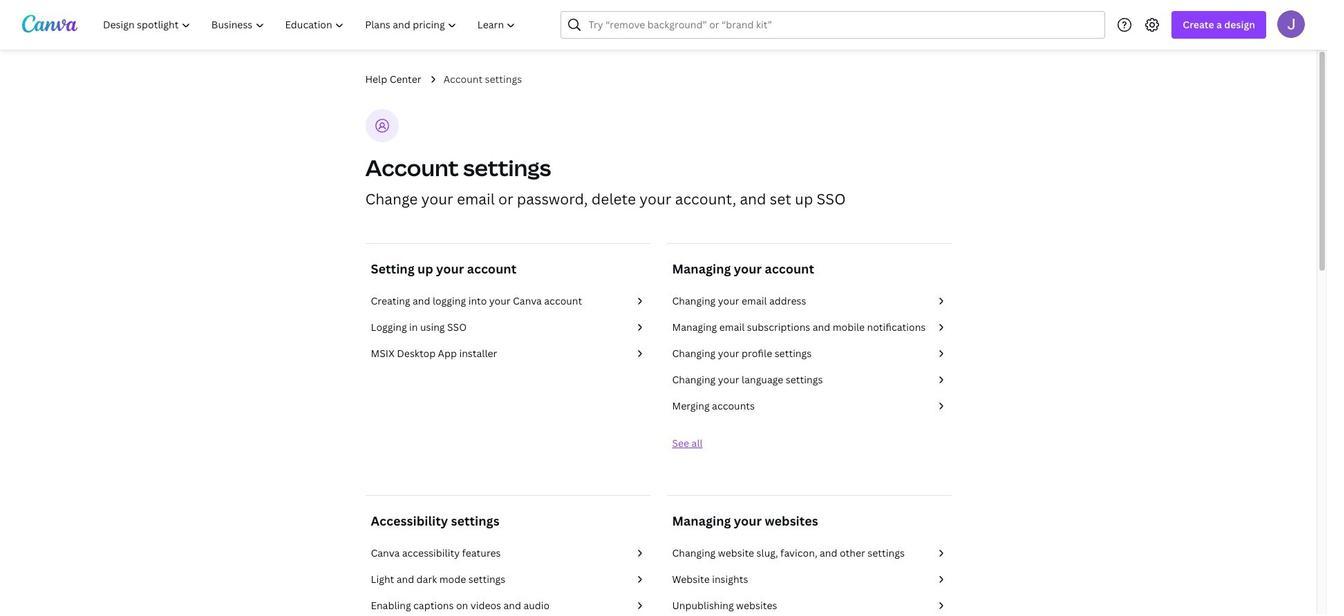 Task type: describe. For each thing, give the bounding box(es) containing it.
jacob simon image
[[1278, 10, 1306, 38]]



Task type: locate. For each thing, give the bounding box(es) containing it.
Search term: search field
[[589, 12, 1097, 38]]

top level navigation element
[[94, 11, 528, 39]]



Task type: vqa. For each thing, say whether or not it's contained in the screenshot.
the bottommost See all
no



